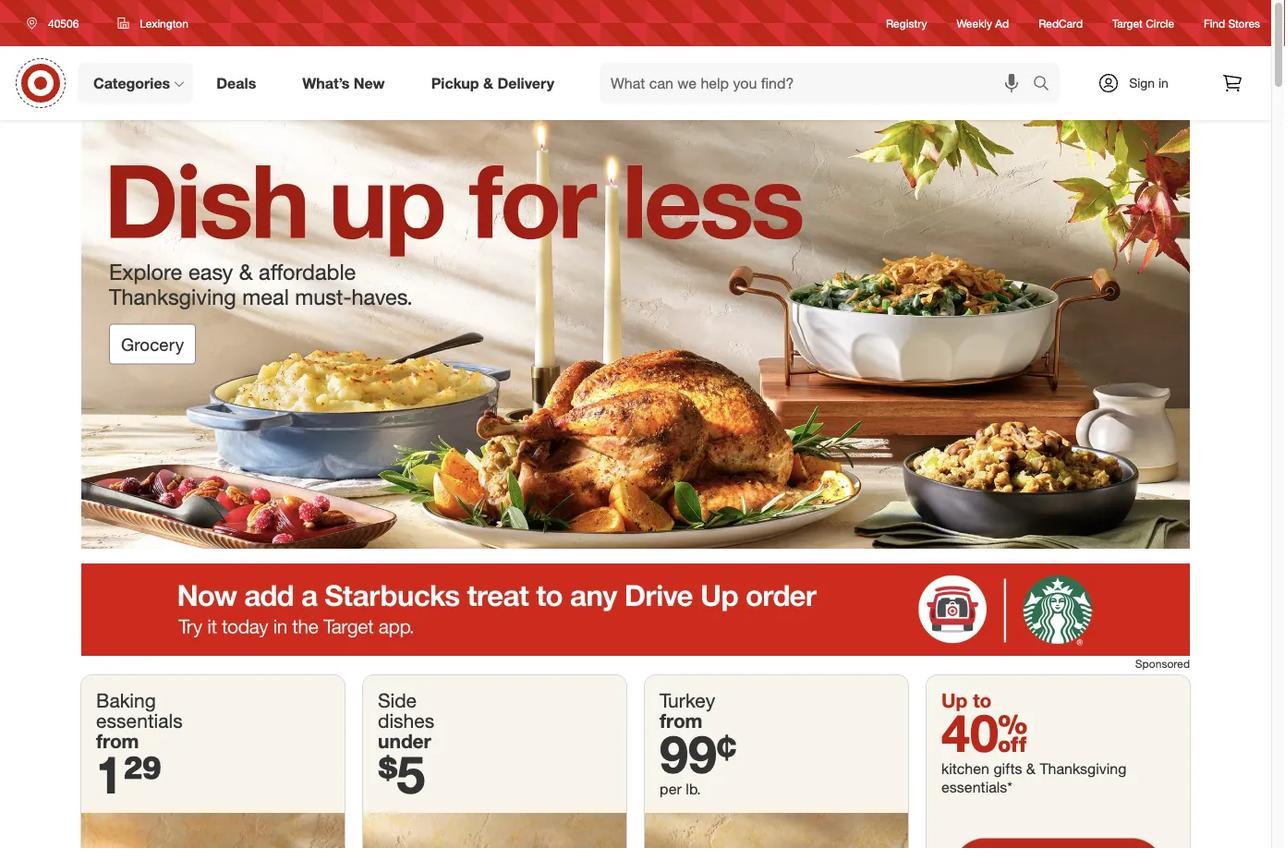Task type: describe. For each thing, give the bounding box(es) containing it.
40506 button
[[15, 6, 98, 40]]

find stores link
[[1205, 15, 1261, 31]]

registry
[[887, 16, 928, 30]]

turkey
[[660, 689, 716, 712]]

target circle
[[1113, 16, 1175, 30]]

sign in
[[1130, 75, 1169, 91]]

40506
[[48, 16, 79, 30]]

deals link
[[201, 63, 279, 104]]

categories
[[93, 74, 170, 92]]

& for kitchen gifts & thanksgiving essentials*
[[1027, 760, 1036, 778]]

categories link
[[78, 63, 193, 104]]

sign in link
[[1082, 63, 1198, 104]]

ad
[[996, 16, 1010, 30]]

1 29
[[96, 743, 162, 805]]

99¢
[[660, 722, 737, 785]]

up to
[[942, 689, 992, 712]]

side
[[378, 689, 417, 712]]

what's new link
[[287, 63, 408, 104]]

essentials*
[[942, 779, 1013, 797]]

$5
[[378, 743, 426, 805]]

new
[[354, 74, 385, 92]]

kitchen gifts & thanksgiving essentials*
[[942, 760, 1127, 797]]

up
[[942, 689, 968, 712]]

stores
[[1229, 16, 1261, 30]]

side dishes under
[[378, 689, 435, 753]]

sponsored
[[1136, 657, 1191, 671]]

turkey from
[[660, 689, 716, 733]]

sign
[[1130, 75, 1156, 91]]

what's
[[303, 74, 350, 92]]

baking
[[96, 689, 156, 712]]

redcard
[[1039, 16, 1083, 30]]

lexington button
[[106, 6, 201, 40]]

in
[[1159, 75, 1169, 91]]

What can we help you find? suggestions appear below search field
[[600, 63, 1038, 104]]

dishes
[[378, 709, 435, 733]]

search
[[1025, 76, 1070, 94]]

1 horizontal spatial &
[[483, 74, 494, 92]]

explore easy & affordable thanksgiving meal must-haves.
[[109, 259, 413, 310]]

thanksgiving inside explore easy & affordable thanksgiving meal must-haves.
[[109, 284, 236, 310]]

search button
[[1025, 63, 1070, 107]]

thanksgiving inside kitchen gifts & thanksgiving essentials*
[[1040, 760, 1127, 778]]

lexington
[[140, 16, 189, 30]]

target
[[1113, 16, 1143, 30]]

pickup & delivery
[[431, 74, 555, 92]]

easy
[[189, 259, 233, 285]]

must-
[[295, 284, 352, 310]]

under
[[378, 730, 431, 753]]

1
[[96, 743, 123, 805]]

grocery button
[[109, 324, 196, 365]]

explore
[[109, 259, 183, 285]]

haves.
[[352, 284, 413, 310]]



Task type: locate. For each thing, give the bounding box(es) containing it.
1 horizontal spatial from
[[660, 709, 703, 733]]

what's new
[[303, 74, 385, 92]]

essentials
[[96, 709, 183, 733]]

weekly
[[957, 16, 993, 30]]

affordable
[[259, 259, 356, 285]]

per lb.
[[660, 780, 701, 798]]

thanksgiving
[[109, 284, 236, 310], [1040, 760, 1127, 778]]

per
[[660, 780, 682, 798]]

1 vertical spatial thanksgiving
[[1040, 760, 1127, 778]]

& for explore easy & affordable thanksgiving meal must-haves.
[[239, 259, 253, 285]]

target circle link
[[1113, 15, 1175, 31]]

29
[[123, 743, 162, 805]]

40
[[942, 702, 1028, 765]]

to
[[974, 689, 992, 712]]

deals
[[217, 74, 256, 92]]

gifts
[[994, 760, 1023, 778]]

circle
[[1146, 16, 1175, 30]]

& inside explore easy & affordable thanksgiving meal must-haves.
[[239, 259, 253, 285]]

find
[[1205, 16, 1226, 30]]

thanksgiving up grocery
[[109, 284, 236, 310]]

weekly ad link
[[957, 15, 1010, 31]]

grocery
[[121, 334, 184, 355]]

& inside kitchen gifts & thanksgiving essentials*
[[1027, 760, 1036, 778]]

find stores
[[1205, 16, 1261, 30]]

advertisement region
[[81, 564, 1191, 656]]

from
[[660, 709, 703, 733], [96, 730, 139, 753]]

registry link
[[887, 15, 928, 31]]

pickup
[[431, 74, 479, 92]]

& right gifts
[[1027, 760, 1036, 778]]

kitchen
[[942, 760, 990, 778]]

0 horizontal spatial &
[[239, 259, 253, 285]]

0 vertical spatial &
[[483, 74, 494, 92]]

0 horizontal spatial thanksgiving
[[109, 284, 236, 310]]

& right easy
[[239, 259, 253, 285]]

&
[[483, 74, 494, 92], [239, 259, 253, 285], [1027, 760, 1036, 778]]

2 horizontal spatial &
[[1027, 760, 1036, 778]]

lb.
[[686, 780, 701, 798]]

dish up for less image
[[81, 120, 1191, 549]]

from inside turkey from
[[660, 709, 703, 733]]

2 vertical spatial &
[[1027, 760, 1036, 778]]

redcard link
[[1039, 15, 1083, 31]]

thanksgiving right gifts
[[1040, 760, 1127, 778]]

0 vertical spatial thanksgiving
[[109, 284, 236, 310]]

weekly ad
[[957, 16, 1010, 30]]

0 horizontal spatial from
[[96, 730, 139, 753]]

1 horizontal spatial thanksgiving
[[1040, 760, 1127, 778]]

baking essentials from
[[96, 689, 183, 753]]

from inside the baking essentials from
[[96, 730, 139, 753]]

& right pickup
[[483, 74, 494, 92]]

delivery
[[498, 74, 555, 92]]

meal
[[242, 284, 289, 310]]

1 vertical spatial &
[[239, 259, 253, 285]]

pickup & delivery link
[[416, 63, 578, 104]]



Task type: vqa. For each thing, say whether or not it's contained in the screenshot.
Brands
no



